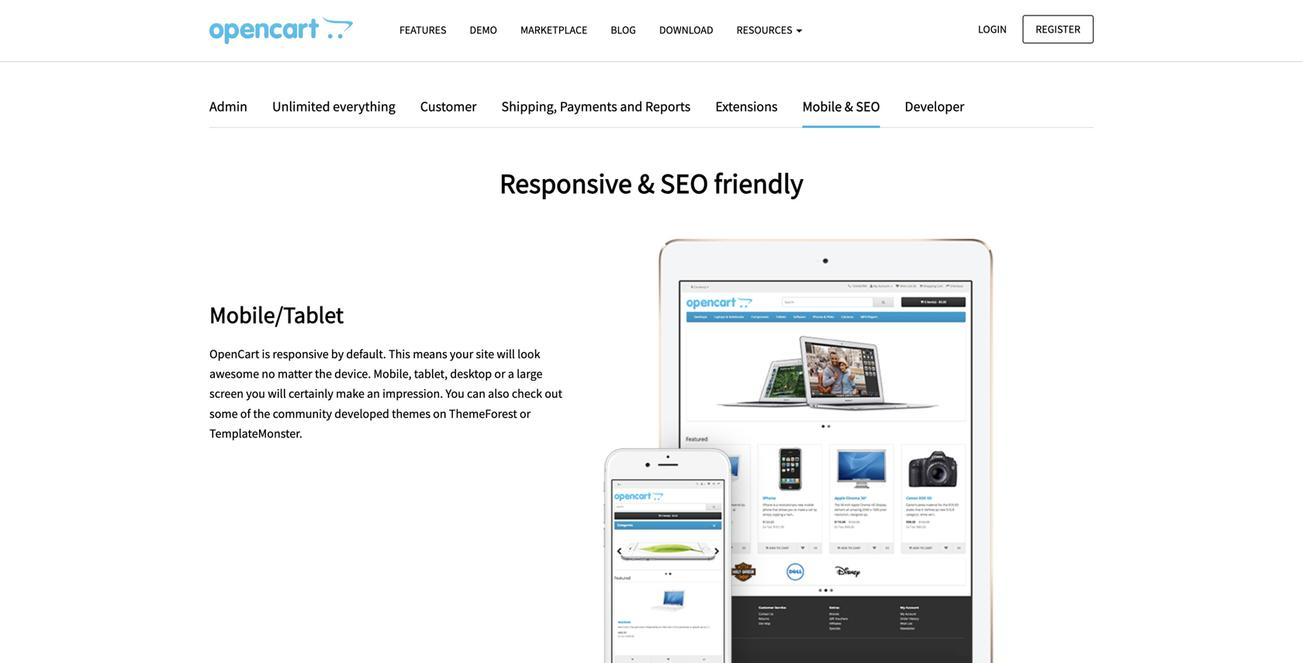 Task type: locate. For each thing, give the bounding box(es) containing it.
look
[[518, 346, 540, 362]]

0 vertical spatial will
[[497, 346, 515, 362]]

out
[[545, 386, 563, 402]]

1 vertical spatial &
[[638, 165, 655, 201]]

& for mobile
[[845, 98, 853, 115]]

0 horizontal spatial will
[[268, 386, 286, 402]]

and
[[620, 98, 643, 115]]

or left a
[[495, 366, 506, 382]]

mobile / tablet image
[[588, 239, 1013, 663]]

1 vertical spatial seo
[[660, 165, 709, 201]]

seo right mobile
[[856, 98, 880, 115]]

developer link
[[893, 95, 965, 118]]

friendly
[[714, 165, 804, 201]]

will
[[497, 346, 515, 362], [268, 386, 286, 402]]

templatemonster.
[[209, 426, 302, 441]]

0 vertical spatial the
[[315, 366, 332, 382]]

site
[[476, 346, 494, 362]]

responsive
[[273, 346, 329, 362]]

also
[[488, 386, 510, 402]]

0 vertical spatial seo
[[856, 98, 880, 115]]

0 horizontal spatial or
[[495, 366, 506, 382]]

seo left friendly
[[660, 165, 709, 201]]

&
[[845, 98, 853, 115], [638, 165, 655, 201]]

1 horizontal spatial seo
[[856, 98, 880, 115]]

features
[[400, 23, 447, 37]]

seo
[[856, 98, 880, 115], [660, 165, 709, 201]]

opencart
[[209, 346, 259, 362]]

shipping,
[[502, 98, 557, 115]]

community
[[273, 406, 332, 422]]

resources
[[737, 23, 795, 37]]

the up certainly
[[315, 366, 332, 382]]

0 vertical spatial &
[[845, 98, 853, 115]]

0 vertical spatial or
[[495, 366, 506, 382]]

0 horizontal spatial the
[[253, 406, 270, 422]]

you
[[246, 386, 265, 402]]

check
[[512, 386, 542, 402]]

default.
[[346, 346, 386, 362]]

1 horizontal spatial &
[[845, 98, 853, 115]]

this
[[389, 346, 410, 362]]

developed
[[335, 406, 389, 422]]

demo
[[470, 23, 497, 37]]

reports
[[645, 98, 691, 115]]

make
[[336, 386, 365, 402]]

the
[[315, 366, 332, 382], [253, 406, 270, 422]]

by
[[331, 346, 344, 362]]

opencart is responsive by default. this means your site will look awesome no matter the device. mobile, tablet, desktop or a large screen you will certainly make an impression. you can also check out some of the community developed themes on themeforest or templatemonster.
[[209, 346, 563, 441]]

features link
[[388, 16, 458, 44]]

1 horizontal spatial the
[[315, 366, 332, 382]]

no
[[262, 366, 275, 382]]

or down check on the bottom of page
[[520, 406, 531, 422]]

a
[[508, 366, 514, 382]]

will up a
[[497, 346, 515, 362]]

awesome
[[209, 366, 259, 382]]

the right of
[[253, 406, 270, 422]]

shipping, payments and reports link
[[490, 95, 702, 118]]

large
[[517, 366, 543, 382]]

0 horizontal spatial seo
[[660, 165, 709, 201]]

1 vertical spatial the
[[253, 406, 270, 422]]

customer link
[[409, 95, 488, 118]]

themeforest
[[449, 406, 517, 422]]

1 horizontal spatial will
[[497, 346, 515, 362]]

1 vertical spatial or
[[520, 406, 531, 422]]

or
[[495, 366, 506, 382], [520, 406, 531, 422]]

on
[[433, 406, 447, 422]]

0 horizontal spatial &
[[638, 165, 655, 201]]

seo for mobile
[[856, 98, 880, 115]]

will right the you
[[268, 386, 286, 402]]

of
[[240, 406, 251, 422]]



Task type: vqa. For each thing, say whether or not it's contained in the screenshot.
some
yes



Task type: describe. For each thing, give the bounding box(es) containing it.
login
[[978, 22, 1007, 36]]

desktop
[[450, 366, 492, 382]]

mobile & seo
[[803, 98, 880, 115]]

developer
[[905, 98, 965, 115]]

register
[[1036, 22, 1081, 36]]

unlimited everything
[[272, 98, 396, 115]]

responsive
[[500, 165, 632, 201]]

register link
[[1023, 15, 1094, 43]]

certainly
[[289, 386, 333, 402]]

mobile & seo link
[[791, 95, 892, 128]]

your
[[450, 346, 473, 362]]

1 vertical spatial will
[[268, 386, 286, 402]]

blog
[[611, 23, 636, 37]]

extensions
[[716, 98, 778, 115]]

unlimited everything link
[[261, 95, 407, 118]]

download
[[659, 23, 714, 37]]

themes
[[392, 406, 431, 422]]

admin
[[209, 98, 247, 115]]

customer
[[420, 98, 477, 115]]

& for responsive
[[638, 165, 655, 201]]

screen
[[209, 386, 244, 402]]

blog link
[[599, 16, 648, 44]]

unlimited
[[272, 98, 330, 115]]

resources link
[[725, 16, 814, 44]]

can
[[467, 386, 486, 402]]

login link
[[965, 15, 1020, 43]]

means
[[413, 346, 447, 362]]

is
[[262, 346, 270, 362]]

admin link
[[209, 95, 259, 118]]

mobile
[[803, 98, 842, 115]]

download link
[[648, 16, 725, 44]]

marketplace link
[[509, 16, 599, 44]]

you
[[446, 386, 465, 402]]

seo for responsive
[[660, 165, 709, 201]]

responsive & seo friendly
[[500, 165, 804, 201]]

impression.
[[383, 386, 443, 402]]

mobile,
[[374, 366, 412, 382]]

opencart - features image
[[209, 16, 353, 44]]

an
[[367, 386, 380, 402]]

extensions link
[[704, 95, 790, 118]]

1 horizontal spatial or
[[520, 406, 531, 422]]

marketplace
[[521, 23, 588, 37]]

shipping, payments and reports
[[502, 98, 691, 115]]

some
[[209, 406, 238, 422]]

device.
[[335, 366, 371, 382]]

tablet,
[[414, 366, 448, 382]]

everything
[[333, 98, 396, 115]]

demo link
[[458, 16, 509, 44]]

mobile/tablet
[[209, 300, 344, 329]]

payments
[[560, 98, 617, 115]]

matter
[[278, 366, 312, 382]]



